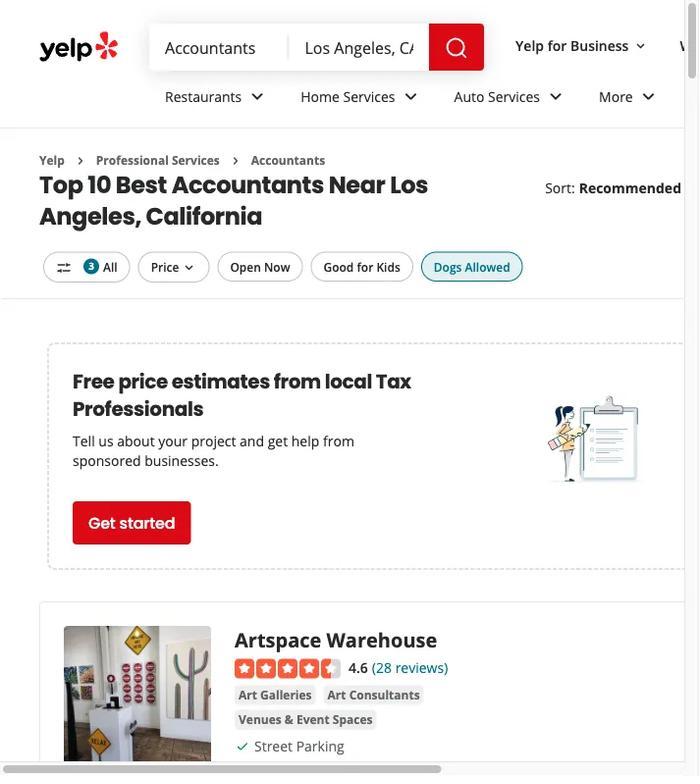 Task type: describe. For each thing, give the bounding box(es) containing it.
parking
[[296, 738, 344, 756]]

good
[[324, 259, 354, 275]]

24 chevron down v2 image for home services
[[399, 85, 423, 108]]

now
[[264, 259, 290, 275]]

estimates
[[172, 368, 270, 396]]

sort:
[[545, 179, 575, 197]]

venues & event spaces button
[[235, 711, 377, 730]]

24 chevron down v2 image
[[544, 85, 568, 108]]

price
[[118, 368, 168, 396]]

kids
[[377, 259, 401, 275]]

auto services link
[[439, 71, 584, 128]]

open now
[[230, 259, 290, 275]]

free price estimates from local tax professionals image
[[548, 391, 646, 489]]

event
[[297, 712, 330, 728]]

for for good
[[357, 259, 374, 275]]

dogs allowed button
[[421, 252, 523, 282]]

more
[[599, 87, 633, 106]]

artspace
[[235, 627, 322, 654]]

business
[[571, 36, 629, 55]]

consultants
[[349, 688, 420, 704]]

&
[[285, 712, 294, 728]]

started
[[119, 513, 175, 535]]

professionals
[[73, 396, 204, 423]]

tax
[[376, 368, 411, 396]]

art for consultants
[[328, 688, 346, 704]]

tell
[[73, 432, 95, 450]]

10
[[88, 168, 111, 201]]

home services link
[[285, 71, 439, 128]]

accountants link
[[251, 152, 325, 168]]

best
[[116, 168, 167, 201]]

california
[[146, 200, 262, 233]]

good for kids button
[[311, 252, 413, 282]]

all
[[103, 259, 118, 275]]

16 chevron down v2 image
[[633, 38, 649, 54]]

your
[[158, 432, 188, 450]]

project
[[191, 432, 236, 450]]

accountants right 16 chevron right v2 image
[[251, 152, 325, 168]]

filters group
[[39, 252, 527, 283]]

open
[[230, 259, 261, 275]]

free price estimates from local tax professionals tell us about your project and get help from sponsored businesses.
[[73, 368, 411, 470]]

recommended
[[579, 179, 682, 197]]

us
[[99, 432, 114, 450]]

none field find
[[165, 36, 274, 58]]

none field near
[[305, 36, 414, 58]]

16 checkmark v2 image
[[235, 739, 250, 755]]

warehouse
[[327, 627, 437, 654]]

artspace warehouse link
[[235, 627, 437, 654]]

art galleries link
[[235, 686, 316, 706]]

business categories element
[[149, 71, 699, 128]]

professional services
[[96, 152, 220, 168]]

galleries
[[260, 688, 312, 704]]

artspace warehouse image
[[64, 627, 211, 774]]

(28
[[372, 659, 392, 678]]

reviews)
[[395, 659, 448, 678]]

restaurants
[[165, 87, 242, 106]]

art consultants link
[[324, 686, 424, 706]]

3
[[89, 260, 94, 273]]

yelp for business
[[516, 36, 629, 55]]

yelp for 'yelp' link
[[39, 152, 65, 168]]

services for professional services
[[172, 152, 220, 168]]

sponsored
[[73, 451, 141, 470]]

top
[[39, 168, 83, 201]]

street parking
[[254, 738, 344, 756]]

services for auto services
[[488, 87, 540, 106]]



Task type: vqa. For each thing, say whether or not it's contained in the screenshot.
rightmost the
no



Task type: locate. For each thing, give the bounding box(es) containing it.
services for home services
[[343, 87, 395, 106]]

1 horizontal spatial services
[[343, 87, 395, 106]]

about
[[117, 432, 155, 450]]

16 chevron right v2 image
[[73, 153, 88, 169]]

yelp for business button
[[508, 28, 657, 63]]

24 chevron down v2 image
[[246, 85, 269, 108], [399, 85, 423, 108], [637, 85, 661, 108]]

accountants up open at the left top
[[172, 168, 324, 201]]

home services
[[301, 87, 395, 106]]

24 chevron down v2 image inside more 'link'
[[637, 85, 661, 108]]

recommended button
[[579, 179, 699, 197]]

yelp
[[516, 36, 544, 55], [39, 152, 65, 168]]

0 horizontal spatial art
[[239, 688, 257, 704]]

0 horizontal spatial 24 chevron down v2 image
[[246, 85, 269, 108]]

get started
[[88, 513, 175, 535]]

price button
[[138, 252, 210, 283]]

4.6 star rating image
[[235, 660, 341, 679]]

services
[[343, 87, 395, 106], [488, 87, 540, 106], [172, 152, 220, 168]]

24 chevron down v2 image for restaurants
[[246, 85, 269, 108]]

art consultants button
[[324, 686, 424, 706]]

near
[[329, 168, 385, 201]]

local
[[325, 368, 372, 396]]

allowed
[[465, 259, 510, 275]]

from right help on the left
[[323, 432, 355, 450]]

professional services link
[[96, 152, 220, 168]]

0 horizontal spatial yelp
[[39, 152, 65, 168]]

4.6 link
[[349, 657, 368, 678]]

1 horizontal spatial from
[[323, 432, 355, 450]]

2 24 chevron down v2 image from the left
[[399, 85, 423, 108]]

angeles,
[[39, 200, 141, 233]]

1 24 chevron down v2 image from the left
[[246, 85, 269, 108]]

venues
[[239, 712, 282, 728]]

open now button
[[217, 252, 303, 282]]

none field up restaurants at the left top of the page
[[165, 36, 274, 58]]

4.6
[[349, 659, 368, 678]]

for left "business"
[[548, 36, 567, 55]]

24 chevron down v2 image for more
[[637, 85, 661, 108]]

2 horizontal spatial services
[[488, 87, 540, 106]]

artspace warehouse
[[235, 627, 437, 654]]

art up 'spaces'
[[328, 688, 346, 704]]

auto services
[[454, 87, 540, 106]]

16 chevron down v2 image
[[181, 260, 197, 276]]

1 horizontal spatial art
[[328, 688, 346, 704]]

24 chevron down v2 image inside "restaurants" "link"
[[246, 85, 269, 108]]

dogs
[[434, 259, 462, 275]]

1 horizontal spatial none field
[[305, 36, 414, 58]]

top 10 best accountants near los angeles, california
[[39, 168, 428, 233]]

professional
[[96, 152, 169, 168]]

get started button
[[73, 502, 191, 545]]

yelp inside button
[[516, 36, 544, 55]]

accountants
[[251, 152, 325, 168], [172, 168, 324, 201]]

more link
[[584, 71, 676, 128]]

0 horizontal spatial from
[[274, 368, 321, 396]]

0 vertical spatial for
[[548, 36, 567, 55]]

street
[[254, 738, 293, 756]]

spaces
[[333, 712, 373, 728]]

for left kids
[[357, 259, 374, 275]]

art inside art consultants venues & event spaces
[[328, 688, 346, 704]]

search image
[[445, 36, 469, 60]]

(28 reviews)
[[372, 659, 448, 678]]

1 none field from the left
[[165, 36, 274, 58]]

2 horizontal spatial 24 chevron down v2 image
[[637, 85, 661, 108]]

for inside button
[[548, 36, 567, 55]]

art
[[239, 688, 257, 704], [328, 688, 346, 704]]

for for yelp
[[548, 36, 567, 55]]

free
[[73, 368, 114, 396]]

yelp for yelp for business
[[516, 36, 544, 55]]

services left 24 chevron down v2 icon
[[488, 87, 540, 106]]

24 chevron down v2 image right restaurants at the left top of the page
[[246, 85, 269, 108]]

1 vertical spatial yelp
[[39, 152, 65, 168]]

1 horizontal spatial 24 chevron down v2 image
[[399, 85, 423, 108]]

yelp up auto services link
[[516, 36, 544, 55]]

None search field
[[149, 24, 488, 71]]

art consultants venues & event spaces
[[239, 688, 420, 728]]

2 none field from the left
[[305, 36, 414, 58]]

2 art from the left
[[328, 688, 346, 704]]

none field up home services
[[305, 36, 414, 58]]

yelp link
[[39, 152, 65, 168]]

0 vertical spatial yelp
[[516, 36, 544, 55]]

price
[[151, 259, 179, 275]]

sort: recommended
[[545, 179, 682, 197]]

for inside button
[[357, 259, 374, 275]]

yelp left 16 chevron right v2 icon
[[39, 152, 65, 168]]

3 24 chevron down v2 image from the left
[[637, 85, 661, 108]]

16 chevron right v2 image
[[228, 153, 243, 169]]

art inside button
[[239, 688, 257, 704]]

businesses.
[[145, 451, 219, 470]]

auto
[[454, 87, 485, 106]]

home
[[301, 87, 340, 106]]

from left local
[[274, 368, 321, 396]]

good for kids
[[324, 259, 401, 275]]

0 vertical spatial from
[[274, 368, 321, 396]]

services right home
[[343, 87, 395, 106]]

0 horizontal spatial for
[[357, 259, 374, 275]]

1 horizontal spatial for
[[548, 36, 567, 55]]

0 horizontal spatial services
[[172, 152, 220, 168]]

3 all
[[89, 259, 118, 275]]

art for galleries
[[239, 688, 257, 704]]

venues & event spaces link
[[235, 711, 377, 730]]

Near text field
[[305, 36, 414, 58]]

0 horizontal spatial none field
[[165, 36, 274, 58]]

(28 reviews) link
[[372, 657, 448, 678]]

restaurants link
[[149, 71, 285, 128]]

1 horizontal spatial yelp
[[516, 36, 544, 55]]

24 chevron down v2 image inside home services link
[[399, 85, 423, 108]]

16 filter v2 image
[[56, 260, 72, 276]]

wri
[[680, 36, 699, 55]]

get
[[88, 513, 116, 535]]

from
[[274, 368, 321, 396], [323, 432, 355, 450]]

get
[[268, 432, 288, 450]]

1 vertical spatial from
[[323, 432, 355, 450]]

dogs allowed
[[434, 259, 510, 275]]

los
[[390, 168, 428, 201]]

24 chevron down v2 image left auto
[[399, 85, 423, 108]]

help
[[291, 432, 320, 450]]

art galleries button
[[235, 686, 316, 706]]

services left 16 chevron right v2 image
[[172, 152, 220, 168]]

and
[[240, 432, 264, 450]]

24 chevron down v2 image right the more
[[637, 85, 661, 108]]

1 vertical spatial for
[[357, 259, 374, 275]]

1 art from the left
[[239, 688, 257, 704]]

Find text field
[[165, 36, 274, 58]]

art galleries
[[239, 688, 312, 704]]

accountants inside top 10 best accountants near los angeles, california
[[172, 168, 324, 201]]

None field
[[165, 36, 274, 58], [305, 36, 414, 58]]

wri link
[[672, 28, 699, 63]]

art up venues
[[239, 688, 257, 704]]

for
[[548, 36, 567, 55], [357, 259, 374, 275]]



